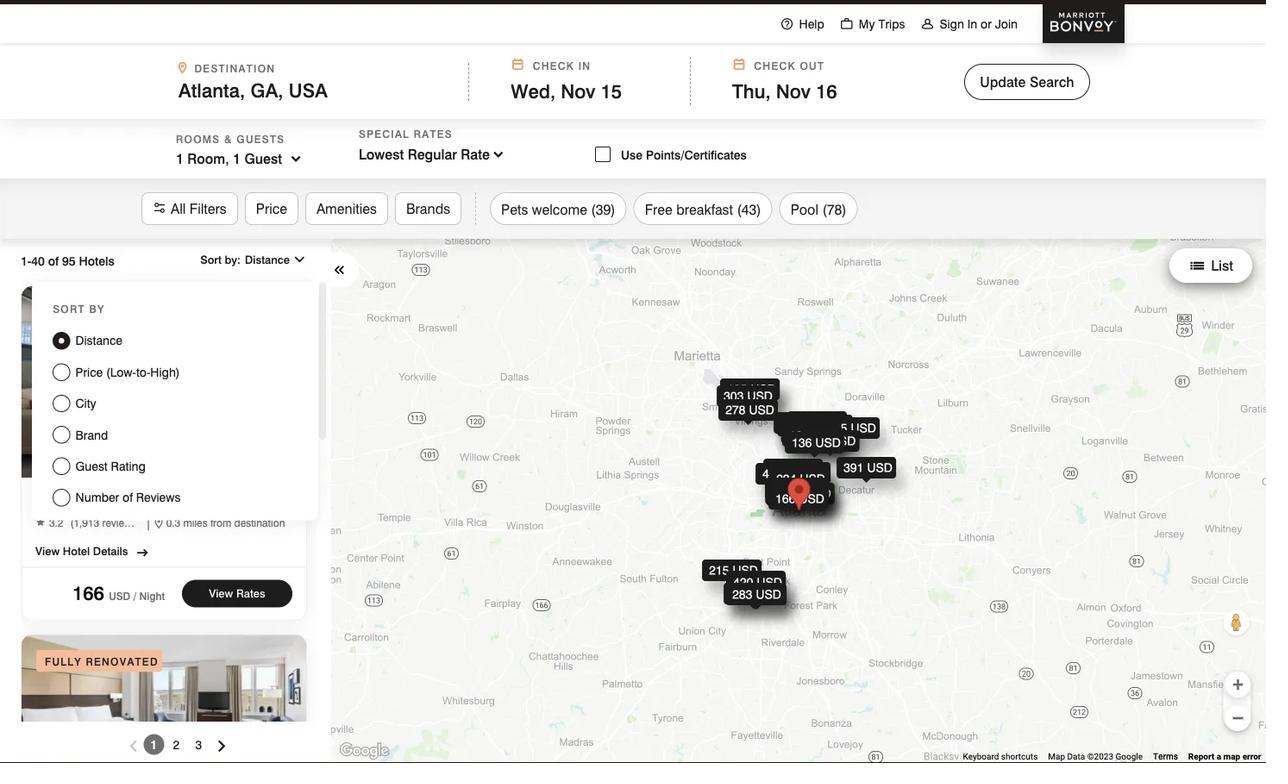 Task type: describe. For each thing, give the bounding box(es) containing it.
price (low-to-high) menu
[[53, 363, 298, 381]]

update search button
[[964, 64, 1090, 100]]

reviews
[[136, 490, 181, 505]]

rooms
[[176, 133, 220, 146]]

nov
[[561, 80, 595, 102]]

thin image for my trips
[[840, 17, 854, 31]]

brands button
[[395, 192, 462, 225]]

trips
[[878, 16, 905, 31]]

my trips
[[859, 16, 905, 31]]

special rates
[[359, 128, 453, 141]]

thin image for help
[[780, 17, 794, 31]]

sign in or join button
[[913, 0, 1025, 44]]

update search
[[980, 73, 1074, 90]]

(43)
[[737, 201, 761, 218]]

pool
[[791, 201, 818, 218]]

city
[[76, 396, 96, 411]]

help
[[799, 16, 824, 31]]

guest rating
[[76, 459, 146, 474]]

search
[[1030, 73, 1074, 90]]

rates
[[414, 128, 453, 141]]

&
[[224, 133, 233, 146]]

guest
[[76, 459, 108, 474]]

thin image
[[921, 17, 934, 31]]

free breakfast                 (43) button
[[634, 192, 773, 225]]

pets welcome                 (39) button
[[490, 192, 627, 225]]

all filters
[[171, 200, 227, 217]]

welcome
[[532, 201, 587, 218]]

my trips button
[[832, 0, 913, 44]]

brand menu
[[53, 426, 298, 444]]

amenities button
[[305, 192, 388, 225]]

1 arrow left image from the left
[[329, 259, 346, 281]]

filters
[[190, 200, 227, 217]]

price for price (low-to-high)
[[76, 365, 103, 380]]

join
[[995, 16, 1018, 31]]

(low-
[[106, 365, 136, 380]]

price button
[[245, 192, 298, 225]]

wed,
[[511, 80, 556, 102]]

number
[[76, 490, 119, 505]]

price for price
[[256, 200, 287, 217]]

in
[[578, 60, 591, 72]]

to-
[[136, 365, 150, 380]]

rating
[[111, 459, 146, 474]]

sign
[[940, 16, 964, 31]]

none search field containing wed, nov 15
[[0, 43, 1266, 179]]



Task type: locate. For each thing, give the bounding box(es) containing it.
update
[[980, 73, 1026, 90]]

rooms & guests
[[176, 133, 285, 146]]

guest rating menu
[[53, 458, 298, 475]]

sort
[[53, 303, 85, 316]]

1 horizontal spatial price
[[256, 200, 287, 217]]

thin image inside help link
[[780, 17, 794, 31]]

help link
[[772, 0, 832, 44]]

arrow left image
[[329, 259, 346, 281], [333, 259, 350, 281]]

distance menu
[[53, 332, 298, 350]]

price (low-to-high)
[[76, 365, 180, 380]]

in
[[967, 16, 977, 31]]

s image
[[153, 199, 166, 218]]

0 horizontal spatial price
[[76, 365, 103, 380]]

price inside menu
[[76, 365, 103, 380]]

brand
[[76, 428, 108, 442]]

high)
[[150, 365, 180, 380]]

price inside button
[[256, 200, 287, 217]]

all filters button
[[141, 192, 238, 225]]

1 thin image from the left
[[780, 17, 794, 31]]

by
[[89, 303, 105, 316]]

amenities
[[316, 200, 377, 217]]

destination
[[194, 62, 275, 75]]

pool                 (78) button
[[779, 192, 858, 225]]

(78)
[[822, 201, 847, 218]]

or
[[981, 16, 992, 31]]

free breakfast                 (43)
[[645, 201, 761, 218]]

brands
[[406, 200, 450, 217]]

thin image left 'help'
[[780, 17, 794, 31]]

None search field
[[0, 43, 1266, 179]]

price up city
[[76, 365, 103, 380]]

thin image inside my trips button
[[840, 17, 854, 31]]

guests
[[237, 133, 285, 146]]

1 horizontal spatial thin image
[[840, 17, 854, 31]]

distance
[[76, 334, 122, 348]]

0 horizontal spatial thin image
[[780, 17, 794, 31]]

number of reviews
[[76, 490, 181, 505]]

0 vertical spatial price
[[256, 200, 287, 217]]

(39)
[[591, 201, 615, 218]]

city menu
[[53, 395, 298, 412]]

thin image left my
[[840, 17, 854, 31]]

sort by
[[53, 303, 105, 316]]

2 thin image from the left
[[840, 17, 854, 31]]

check
[[533, 60, 574, 72]]

check in wed, nov 15
[[511, 60, 622, 102]]

2 arrow left image from the left
[[333, 259, 350, 281]]

price
[[256, 200, 287, 217], [76, 365, 103, 380]]

of
[[123, 490, 133, 505]]

pool                 (78)
[[791, 201, 847, 218]]

pets
[[501, 201, 528, 218]]

free
[[645, 201, 673, 218]]

dropdown down image
[[490, 145, 507, 164]]

15
[[601, 80, 622, 102]]

all
[[171, 200, 186, 217]]

price right filters
[[256, 200, 287, 217]]

number of reviews menu
[[53, 489, 298, 506]]

thin image
[[780, 17, 794, 31], [840, 17, 854, 31]]

1 vertical spatial price
[[76, 365, 103, 380]]

my
[[859, 16, 875, 31]]

pets welcome                 (39)
[[501, 201, 615, 218]]

sign in or join
[[940, 16, 1018, 31]]

special
[[359, 128, 410, 141]]

breakfast
[[676, 201, 733, 218]]



Task type: vqa. For each thing, say whether or not it's contained in the screenshot.
the Australia for Australia & Pacific Islands (49)
no



